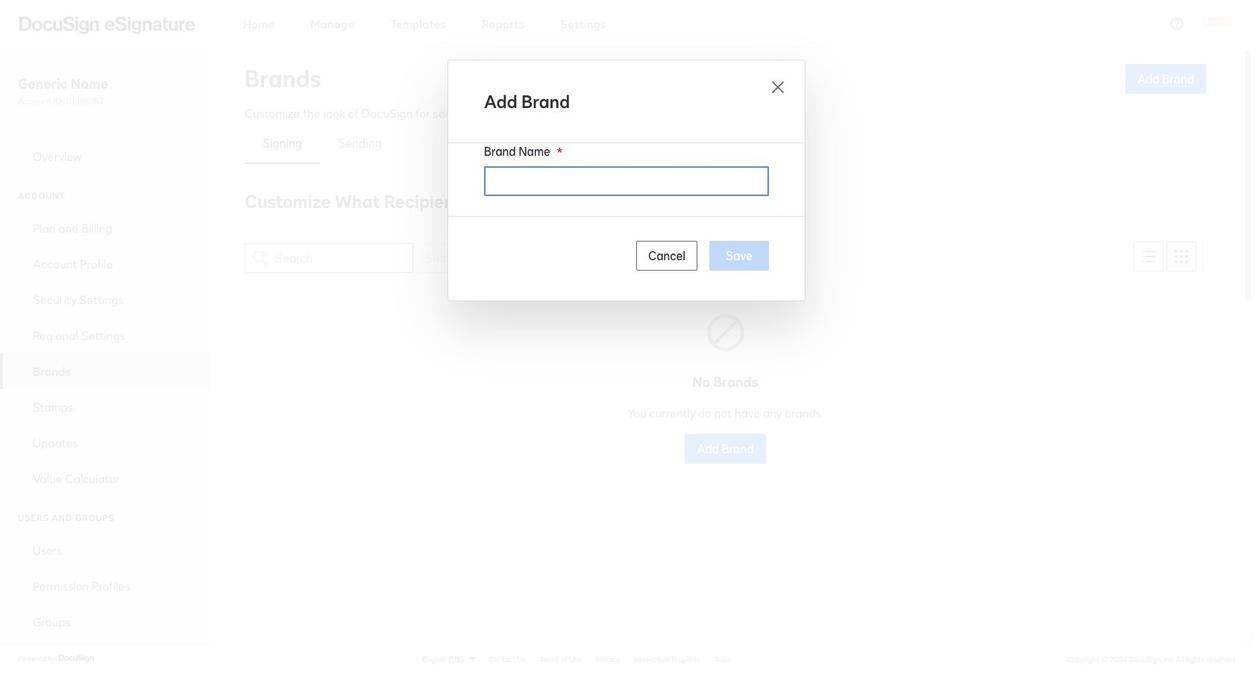 Task type: locate. For each thing, give the bounding box(es) containing it.
your uploaded profile image image
[[1203, 9, 1233, 38]]

None text field
[[485, 167, 768, 195]]

tab list
[[245, 122, 1206, 164]]

tab panel
[[245, 188, 1206, 630]]

users and groups element
[[0, 533, 209, 640]]



Task type: describe. For each thing, give the bounding box(es) containing it.
docusign admin image
[[19, 16, 195, 34]]

account element
[[0, 210, 209, 497]]

docusign image
[[58, 653, 96, 665]]

Search text field
[[275, 244, 413, 272]]



Task type: vqa. For each thing, say whether or not it's contained in the screenshot.
DocuSign Admin image
yes



